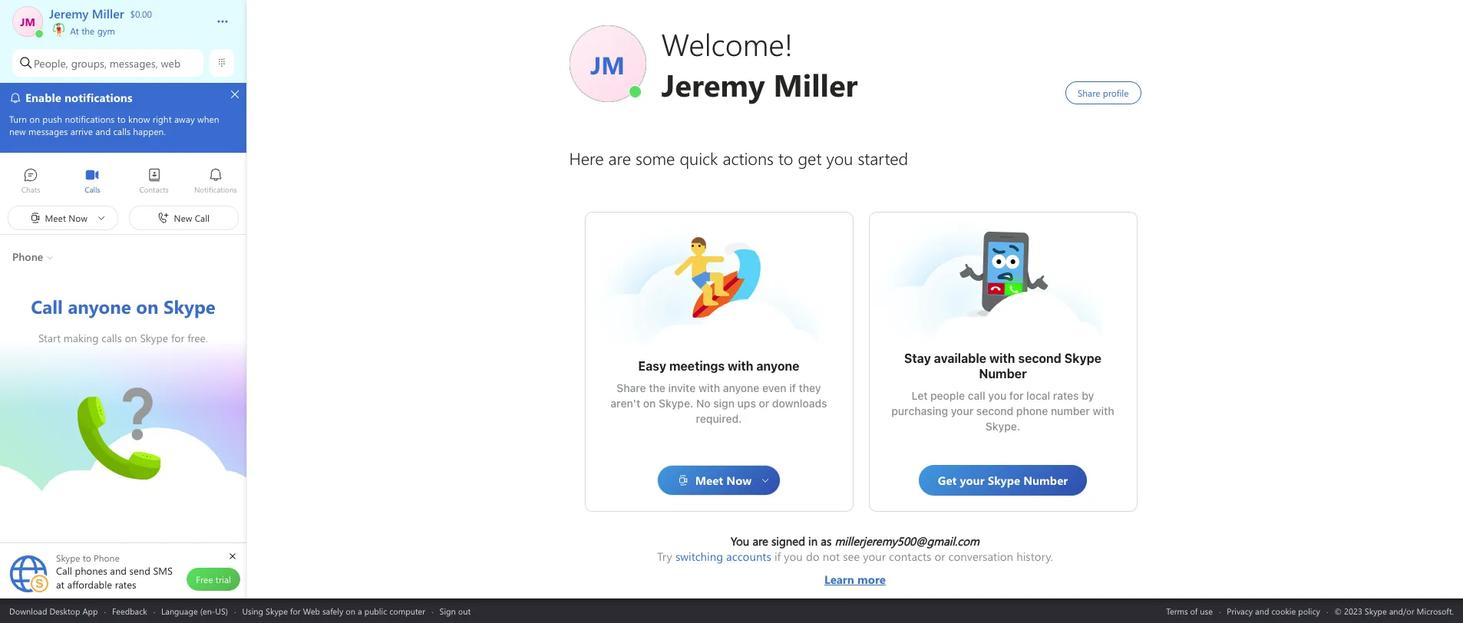 Task type: locate. For each thing, give the bounding box(es) containing it.
1 vertical spatial anyone
[[723, 382, 760, 395]]

0 horizontal spatial or
[[759, 397, 770, 410]]

skype. inside the share the invite with anyone even if they aren't on skype. no sign ups or downloads required.
[[659, 397, 694, 410]]

0 vertical spatial you
[[989, 389, 1007, 402]]

anyone
[[757, 359, 800, 373], [723, 382, 760, 395]]

1 vertical spatial for
[[290, 606, 301, 617]]

1 horizontal spatial second
[[1019, 352, 1062, 366]]

on
[[644, 397, 656, 410], [346, 606, 356, 617]]

0 horizontal spatial your
[[864, 549, 886, 565]]

1 horizontal spatial for
[[1010, 389, 1024, 402]]

if right the are
[[775, 549, 781, 565]]

the for gym
[[82, 25, 95, 37]]

feedback
[[112, 606, 147, 617]]

messages,
[[110, 56, 158, 70]]

1 horizontal spatial you
[[989, 389, 1007, 402]]

1 horizontal spatial skype
[[1065, 352, 1102, 366]]

canyoutalk
[[77, 388, 136, 404]]

1 horizontal spatial skype.
[[986, 420, 1021, 433]]

0 horizontal spatial for
[[290, 606, 301, 617]]

sign out
[[440, 606, 471, 617]]

1 vertical spatial skype.
[[986, 420, 1021, 433]]

us)
[[215, 606, 228, 617]]

app
[[83, 606, 98, 617]]

for left web
[[290, 606, 301, 617]]

the for invite
[[649, 382, 666, 395]]

skype up by
[[1065, 352, 1102, 366]]

skype.
[[659, 397, 694, 410], [986, 420, 1021, 433]]

0 horizontal spatial if
[[775, 549, 781, 565]]

with up "no"
[[699, 382, 721, 395]]

skype. down phone
[[986, 420, 1021, 433]]

0 vertical spatial skype.
[[659, 397, 694, 410]]

you
[[989, 389, 1007, 402], [785, 549, 803, 565]]

or
[[759, 397, 770, 410], [935, 549, 946, 565]]

1 vertical spatial your
[[864, 549, 886, 565]]

for
[[1010, 389, 1024, 402], [290, 606, 301, 617]]

see
[[843, 549, 860, 565]]

or right contacts
[[935, 549, 946, 565]]

1 horizontal spatial the
[[649, 382, 666, 395]]

the right at on the left of page
[[82, 25, 95, 37]]

invite
[[669, 382, 696, 395]]

you inside the "try switching accounts if you do not see your contacts or conversation history. learn more"
[[785, 549, 803, 565]]

number
[[1051, 405, 1091, 418]]

on down share
[[644, 397, 656, 410]]

1 vertical spatial if
[[775, 549, 781, 565]]

by
[[1082, 389, 1095, 402]]

the down easy
[[649, 382, 666, 395]]

0 vertical spatial for
[[1010, 389, 1024, 402]]

do
[[806, 549, 820, 565]]

you inside let people call you for local rates by purchasing your second phone number with skype.
[[989, 389, 1007, 402]]

ups
[[738, 397, 756, 410]]

0 vertical spatial second
[[1019, 352, 1062, 366]]

in
[[809, 534, 818, 549]]

required.
[[696, 412, 742, 426]]

0 vertical spatial skype
[[1065, 352, 1102, 366]]

as
[[821, 534, 832, 549]]

the inside the share the invite with anyone even if they aren't on skype. no sign ups or downloads required.
[[649, 382, 666, 395]]

you right call on the right bottom
[[989, 389, 1007, 402]]

your inside the "try switching accounts if you do not see your contacts or conversation history. learn more"
[[864, 549, 886, 565]]

download desktop app link
[[9, 606, 98, 617]]

or inside the share the invite with anyone even if they aren't on skype. no sign ups or downloads required.
[[759, 397, 770, 410]]

computer
[[390, 606, 426, 617]]

let
[[912, 389, 928, 402]]

if up downloads at the right bottom of page
[[790, 382, 796, 395]]

if
[[790, 382, 796, 395], [775, 549, 781, 565]]

if inside the share the invite with anyone even if they aren't on skype. no sign ups or downloads required.
[[790, 382, 796, 395]]

on left a
[[346, 606, 356, 617]]

the
[[82, 25, 95, 37], [649, 382, 666, 395]]

you left do
[[785, 549, 803, 565]]

share
[[617, 382, 647, 395]]

your
[[951, 405, 974, 418], [864, 549, 886, 565]]

using skype for web safely on a public computer
[[242, 606, 426, 617]]

0 horizontal spatial on
[[346, 606, 356, 617]]

1 vertical spatial you
[[785, 549, 803, 565]]

whosthis
[[957, 228, 1005, 244]]

anyone up the even at the bottom
[[757, 359, 800, 373]]

more
[[858, 572, 886, 588]]

history.
[[1017, 549, 1054, 565]]

with up number
[[990, 352, 1016, 366]]

1 horizontal spatial or
[[935, 549, 946, 565]]

0 horizontal spatial second
[[977, 405, 1014, 418]]

people, groups, messages, web
[[34, 56, 181, 70]]

terms of use
[[1167, 606, 1214, 617]]

desktop
[[49, 606, 80, 617]]

skype inside stay available with second skype number
[[1065, 352, 1102, 366]]

downloads
[[773, 397, 828, 410]]

gym
[[97, 25, 115, 37]]

the inside at the gym button
[[82, 25, 95, 37]]

language (en-us)
[[161, 606, 228, 617]]

at the gym button
[[49, 22, 201, 37]]

second
[[1019, 352, 1062, 366], [977, 405, 1014, 418]]

aren't
[[611, 397, 641, 410]]

skype. down invite
[[659, 397, 694, 410]]

stay
[[905, 352, 932, 366]]

0 horizontal spatial skype.
[[659, 397, 694, 410]]

second down call on the right bottom
[[977, 405, 1014, 418]]

second up local at the bottom
[[1019, 352, 1062, 366]]

stay available with second skype number
[[905, 352, 1105, 381]]

0 vertical spatial anyone
[[757, 359, 800, 373]]

learn
[[825, 572, 855, 588]]

0 vertical spatial or
[[759, 397, 770, 410]]

with inside let people call you for local rates by purchasing your second phone number with skype.
[[1093, 405, 1115, 418]]

groups,
[[71, 56, 107, 70]]

0 vertical spatial on
[[644, 397, 656, 410]]

with
[[990, 352, 1016, 366], [728, 359, 754, 373], [699, 382, 721, 395], [1093, 405, 1115, 418]]

your inside let people call you for local rates by purchasing your second phone number with skype.
[[951, 405, 974, 418]]

anyone up ups
[[723, 382, 760, 395]]

feedback link
[[112, 606, 147, 617]]

0 vertical spatial if
[[790, 382, 796, 395]]

1 horizontal spatial your
[[951, 405, 974, 418]]

for left local at the bottom
[[1010, 389, 1024, 402]]

0 vertical spatial your
[[951, 405, 974, 418]]

skype. inside let people call you for local rates by purchasing your second phone number with skype.
[[986, 420, 1021, 433]]

no
[[697, 397, 711, 410]]

conversation
[[949, 549, 1014, 565]]

1 vertical spatial the
[[649, 382, 666, 395]]

safely
[[323, 606, 344, 617]]

second inside let people call you for local rates by purchasing your second phone number with skype.
[[977, 405, 1014, 418]]

you are signed in as
[[731, 534, 835, 549]]

1 horizontal spatial on
[[644, 397, 656, 410]]

or right ups
[[759, 397, 770, 410]]

language (en-us) link
[[161, 606, 228, 617]]

1 horizontal spatial if
[[790, 382, 796, 395]]

switching accounts link
[[676, 549, 772, 565]]

available
[[935, 352, 987, 366]]

anyone inside the share the invite with anyone even if they aren't on skype. no sign ups or downloads required.
[[723, 382, 760, 395]]

0 horizontal spatial skype
[[266, 606, 288, 617]]

your down call on the right bottom
[[951, 405, 974, 418]]

0 horizontal spatial you
[[785, 549, 803, 565]]

your right see
[[864, 549, 886, 565]]

0 vertical spatial the
[[82, 25, 95, 37]]

with down by
[[1093, 405, 1115, 418]]

1 vertical spatial second
[[977, 405, 1014, 418]]

with up ups
[[728, 359, 754, 373]]

privacy
[[1228, 606, 1254, 617]]

0 horizontal spatial the
[[82, 25, 95, 37]]

download
[[9, 606, 47, 617]]

skype
[[1065, 352, 1102, 366], [266, 606, 288, 617]]

tab list
[[0, 161, 247, 204]]

1 vertical spatial or
[[935, 549, 946, 565]]

skype right using
[[266, 606, 288, 617]]



Task type: vqa. For each thing, say whether or not it's contained in the screenshot.
middle the "i'm"
no



Task type: describe. For each thing, give the bounding box(es) containing it.
call
[[968, 389, 986, 402]]

local
[[1027, 389, 1051, 402]]

privacy and cookie policy link
[[1228, 606, 1321, 617]]

try switching accounts if you do not see your contacts or conversation history. learn more
[[658, 549, 1054, 588]]

people
[[931, 389, 966, 402]]

if inside the "try switching accounts if you do not see your contacts or conversation history. learn more"
[[775, 549, 781, 565]]

1 vertical spatial on
[[346, 606, 356, 617]]

with inside stay available with second skype number
[[990, 352, 1016, 366]]

you
[[731, 534, 750, 549]]

using skype for web safely on a public computer link
[[242, 606, 426, 617]]

contacts
[[890, 549, 932, 565]]

on inside the share the invite with anyone even if they aren't on skype. no sign ups or downloads required.
[[644, 397, 656, 410]]

people,
[[34, 56, 68, 70]]

(en-
[[200, 606, 215, 617]]

sign
[[440, 606, 456, 617]]

at
[[70, 25, 79, 37]]

phone
[[1017, 405, 1049, 418]]

they
[[799, 382, 822, 395]]

second inside stay available with second skype number
[[1019, 352, 1062, 366]]

are
[[753, 534, 769, 549]]

web
[[161, 56, 181, 70]]

terms of use link
[[1167, 606, 1214, 617]]

sign
[[714, 397, 735, 410]]

share the invite with anyone even if they aren't on skype. no sign ups or downloads required.
[[611, 382, 830, 426]]

privacy and cookie policy
[[1228, 606, 1321, 617]]

sign out link
[[440, 606, 471, 617]]

a
[[358, 606, 362, 617]]

policy
[[1299, 606, 1321, 617]]

language
[[161, 606, 198, 617]]

accounts
[[727, 549, 772, 565]]

or inside the "try switching accounts if you do not see your contacts or conversation history. learn more"
[[935, 549, 946, 565]]

rates
[[1054, 389, 1080, 402]]

number
[[980, 367, 1027, 381]]

meetings
[[670, 359, 725, 373]]

download desktop app
[[9, 606, 98, 617]]

with inside the share the invite with anyone even if they aren't on skype. no sign ups or downloads required.
[[699, 382, 721, 395]]

let people call you for local rates by purchasing your second phone number with skype.
[[892, 389, 1118, 433]]

easy
[[639, 359, 667, 373]]

even
[[763, 382, 787, 395]]

cookie
[[1272, 606, 1297, 617]]

not
[[823, 549, 840, 565]]

people, groups, messages, web button
[[12, 49, 204, 77]]

for inside let people call you for local rates by purchasing your second phone number with skype.
[[1010, 389, 1024, 402]]

try
[[658, 549, 673, 565]]

mansurfer
[[673, 236, 728, 252]]

using
[[242, 606, 264, 617]]

and
[[1256, 606, 1270, 617]]

of
[[1191, 606, 1198, 617]]

public
[[365, 606, 387, 617]]

purchasing
[[892, 405, 949, 418]]

signed
[[772, 534, 806, 549]]

easy meetings with anyone
[[639, 359, 800, 373]]

at the gym
[[68, 25, 115, 37]]

out
[[458, 606, 471, 617]]

learn more link
[[658, 565, 1054, 588]]

terms
[[1167, 606, 1189, 617]]

1 vertical spatial skype
[[266, 606, 288, 617]]

switching
[[676, 549, 724, 565]]

use
[[1201, 606, 1214, 617]]

web
[[303, 606, 320, 617]]



